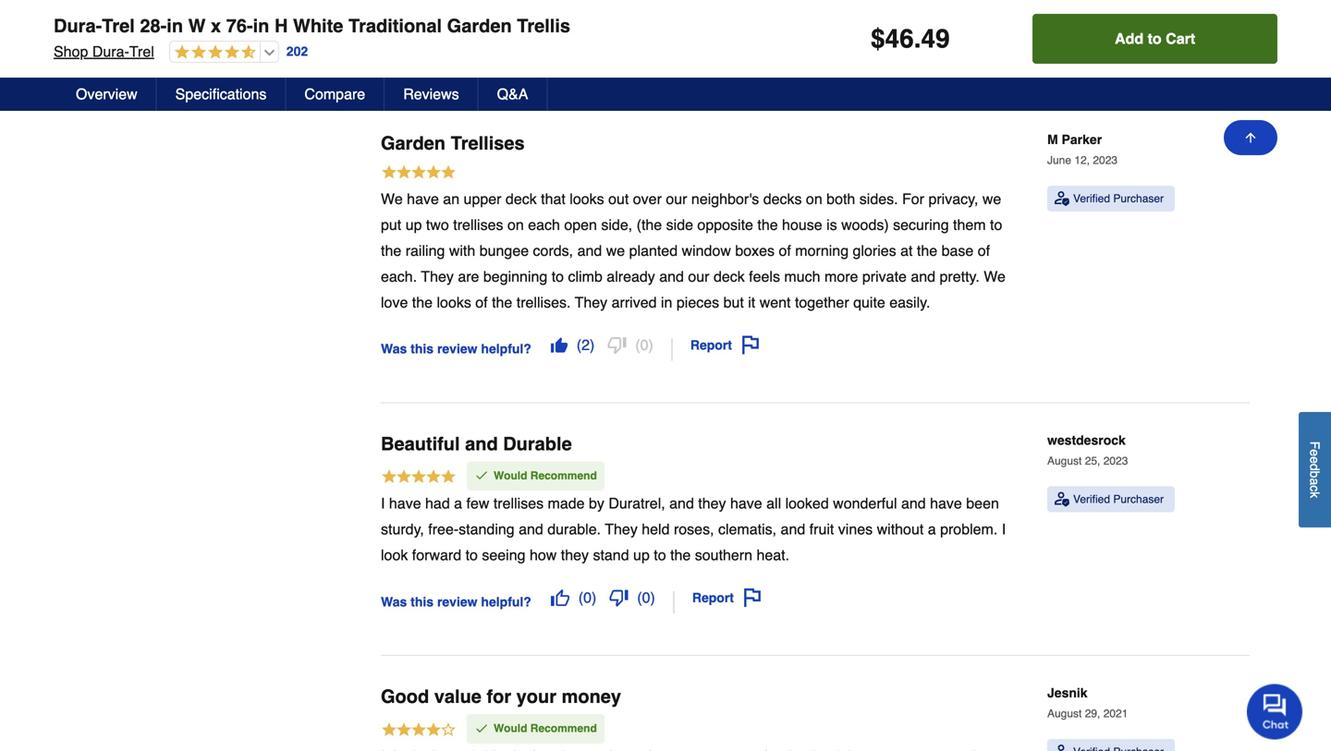 Task type: vqa. For each thing, say whether or not it's contained in the screenshot.
Glass Type BUTTON
no



Task type: describe. For each thing, give the bounding box(es) containing it.
5 stars image for garden
[[381, 164, 457, 184]]

this for beautiful
[[411, 595, 434, 610]]

private
[[863, 268, 907, 285]]

much
[[785, 268, 821, 285]]

how
[[530, 547, 557, 564]]

privacy,
[[929, 190, 979, 208]]

4 stars image
[[381, 722, 457, 742]]

each
[[528, 216, 560, 233]]

) for the thumb up icon
[[592, 590, 597, 607]]

trellis
[[517, 15, 571, 37]]

add to cart
[[1115, 30, 1196, 47]]

and up climb
[[578, 242, 602, 259]]

0 vertical spatial looks
[[570, 190, 605, 208]]

have up sturdy, at the left of the page
[[389, 495, 421, 513]]

( 0 ) for beautiful and durable
[[638, 590, 656, 607]]

1 vertical spatial i
[[1002, 521, 1007, 538]]

the right 'at'
[[917, 242, 938, 259]]

to inside button
[[1148, 30, 1162, 47]]

compare button
[[286, 78, 385, 111]]

report for beautiful and durable
[[693, 591, 734, 606]]

1 verified purchaser icon image from the top
[[1055, 191, 1070, 206]]

the right love
[[412, 294, 433, 311]]

verified purchaser for beautiful and durable
[[1074, 493, 1165, 506]]

0 vertical spatial they
[[699, 495, 727, 513]]

trellises
[[451, 133, 525, 154]]

report button for garden trellises
[[684, 330, 767, 361]]

value
[[434, 687, 482, 708]]

a inside button
[[1308, 478, 1323, 486]]

august for good value for your money
[[1048, 708, 1082, 721]]

feels
[[749, 268, 781, 285]]

1 vertical spatial garden
[[381, 133, 446, 154]]

0 horizontal spatial looks
[[437, 294, 472, 311]]

open
[[565, 216, 597, 233]]

verified for beautiful and durable
[[1074, 493, 1111, 506]]

to right "them"
[[991, 216, 1003, 233]]

12,
[[1075, 154, 1091, 167]]

verified purchaser icon image for for
[[1055, 746, 1070, 752]]

the down put
[[381, 242, 402, 259]]

securing
[[894, 216, 950, 233]]

0 horizontal spatial on
[[508, 216, 524, 233]]

h
[[275, 15, 288, 37]]

at
[[901, 242, 913, 259]]

( for the thumb up icon
[[579, 590, 584, 607]]

would recommend for durable
[[494, 470, 597, 483]]

0 vertical spatial trel
[[102, 15, 135, 37]]

traditional
[[349, 15, 442, 37]]

and up how at left
[[519, 521, 544, 538]]

purchaser for garden trellises
[[1114, 192, 1165, 205]]

flag image for beautiful and durable
[[744, 589, 762, 608]]

report button for beautiful and durable
[[686, 583, 769, 614]]

( for filled icons on the left of the page
[[577, 337, 582, 354]]

quite
[[854, 294, 886, 311]]

more
[[825, 268, 859, 285]]

problem.
[[941, 521, 998, 538]]

and left 'fruit'
[[781, 521, 806, 538]]

checkmark image
[[474, 722, 489, 737]]

w
[[188, 15, 206, 37]]

is
[[827, 216, 838, 233]]

$ 46 . 49
[[871, 24, 950, 54]]

was this review helpful? for and
[[381, 595, 532, 610]]

k
[[1308, 492, 1323, 499]]

1 horizontal spatial deck
[[714, 268, 745, 285]]

to down standing
[[466, 547, 478, 564]]

49
[[922, 24, 950, 54]]

) for thumb down image for garden trellises
[[649, 337, 654, 354]]

pretty.
[[940, 268, 980, 285]]

them
[[954, 216, 987, 233]]

already
[[607, 268, 656, 285]]

parker
[[1062, 132, 1103, 147]]

report for garden trellises
[[691, 338, 733, 353]]

to down held
[[654, 547, 667, 564]]

good value for your money
[[381, 687, 622, 708]]

they inside i have had a few trellises made by duratrel, and they have all looked wonderful and have been sturdy, free-standing and durable. they held roses, clematis, and fruit vines without a problem. i look forward to seeing how they stand up to the southern heat.
[[605, 521, 638, 538]]

was this review helpful? for trellises
[[381, 342, 532, 357]]

up inside we have an upper deck that looks out over our neighbor's decks on both sides. for privacy, we put up two trellises on each open side, (the side opposite the house is woods) securing them to the railing with  bungee cords, and we planted window boxes of morning glories at the base of each. they are beginning to climb already and our deck feels much more private and pretty. we love the looks of the trellises. they arrived in pieces but it went together quite easily.
[[406, 216, 422, 233]]

clematis,
[[719, 521, 777, 538]]

) for thumb down image corresponding to beautiful and durable
[[651, 590, 656, 607]]

had
[[425, 495, 450, 513]]

thumb down image for beautiful and durable
[[610, 589, 628, 608]]

bungee
[[480, 242, 529, 259]]

good
[[381, 687, 429, 708]]

q&a
[[497, 86, 529, 103]]

(the
[[637, 216, 662, 233]]

out
[[609, 190, 629, 208]]

( for thumb down image for garden trellises
[[636, 337, 641, 354]]

over
[[633, 190, 662, 208]]

29,
[[1086, 708, 1101, 721]]

love
[[381, 294, 408, 311]]

d
[[1308, 464, 1323, 471]]

cords,
[[533, 242, 574, 259]]

recommend for for
[[531, 723, 597, 736]]

house
[[783, 216, 823, 233]]

2
[[582, 337, 590, 354]]

for
[[487, 687, 512, 708]]

jesnik
[[1048, 686, 1088, 701]]

verified purchaser icon image for durable
[[1055, 492, 1070, 507]]

2 e from the top
[[1308, 457, 1323, 464]]

free-
[[428, 521, 459, 538]]

28-
[[140, 15, 167, 37]]

opposite
[[698, 216, 754, 233]]

pieces
[[677, 294, 720, 311]]

up inside i have had a few trellises made by duratrel, and they have all looked wonderful and have been sturdy, free-standing and durable. they held roses, clematis, and fruit vines without a problem. i look forward to seeing how they stand up to the southern heat.
[[634, 547, 650, 564]]

0 vertical spatial garden
[[447, 15, 512, 37]]

helpful? for trellises
[[481, 342, 532, 357]]

all
[[767, 495, 782, 513]]

climb
[[568, 268, 603, 285]]

seeing
[[482, 547, 526, 564]]

76-
[[226, 15, 253, 37]]

arrived
[[612, 294, 657, 311]]

trellises inside i have had a few trellises made by duratrel, and they have all looked wonderful and have been sturdy, free-standing and durable. they held roses, clematis, and fruit vines without a problem. i look forward to seeing how they stand up to the southern heat.
[[494, 495, 544, 513]]

1 vertical spatial our
[[688, 268, 710, 285]]

( 0 ) right the thumb up icon
[[579, 590, 597, 607]]

held
[[642, 521, 670, 538]]

0 for garden trellises
[[641, 337, 649, 354]]

sides.
[[860, 190, 899, 208]]

and down planted on the top of the page
[[660, 268, 684, 285]]

and up the roses,
[[670, 495, 694, 513]]

specifications button
[[157, 78, 286, 111]]

and up without
[[902, 495, 926, 513]]

white
[[293, 15, 344, 37]]

westdesrock
[[1048, 433, 1126, 448]]

have up the problem.
[[931, 495, 963, 513]]

1 horizontal spatial in
[[253, 15, 270, 37]]

0 for beautiful and durable
[[642, 590, 651, 607]]

fruit
[[810, 521, 835, 538]]

put
[[381, 216, 402, 233]]

checkmark image
[[474, 469, 489, 483]]

0 vertical spatial on
[[806, 190, 823, 208]]

overview
[[76, 86, 138, 103]]

q&a button
[[479, 78, 548, 111]]

woods)
[[842, 216, 889, 233]]

beautiful
[[381, 434, 460, 455]]

together
[[795, 294, 850, 311]]

was for beautiful and durable
[[381, 595, 407, 610]]

are
[[458, 268, 480, 285]]



Task type: locate. For each thing, give the bounding box(es) containing it.
( 0 ) down arrived
[[636, 337, 654, 354]]

up down held
[[634, 547, 650, 564]]

0 vertical spatial verified purchaser
[[1074, 192, 1165, 205]]

in left 'w'
[[167, 15, 183, 37]]

2023 right 25,
[[1104, 455, 1129, 468]]

0 vertical spatial helpful?
[[481, 342, 532, 357]]

report down the pieces
[[691, 338, 733, 353]]

2023 inside westdesrock august 25, 2023
[[1104, 455, 1129, 468]]

they up the 'stand'
[[605, 521, 638, 538]]

verified for garden trellises
[[1074, 192, 1111, 205]]

reviews button
[[385, 78, 479, 111]]

chat invite button image
[[1248, 684, 1304, 740]]

review down the are
[[437, 342, 478, 357]]

thumb up image
[[551, 589, 570, 608]]

verified down 12,
[[1074, 192, 1111, 205]]

1 vertical spatial verified
[[1074, 493, 1111, 506]]

0 vertical spatial we
[[983, 190, 1002, 208]]

c
[[1308, 486, 1323, 492]]

was
[[381, 342, 407, 357], [381, 595, 407, 610]]

verified
[[1074, 192, 1111, 205], [1074, 493, 1111, 506]]

to
[[1148, 30, 1162, 47], [991, 216, 1003, 233], [552, 268, 564, 285], [466, 547, 478, 564], [654, 547, 667, 564]]

would recommend down durable
[[494, 470, 597, 483]]

1 this from the top
[[411, 342, 434, 357]]

1 horizontal spatial i
[[1002, 521, 1007, 538]]

2 horizontal spatial in
[[661, 294, 673, 311]]

1 would from the top
[[494, 470, 528, 483]]

1 horizontal spatial looks
[[570, 190, 605, 208]]

2 would recommend from the top
[[494, 723, 597, 736]]

1 vertical spatial review
[[437, 595, 478, 610]]

2 verified purchaser icon image from the top
[[1055, 492, 1070, 507]]

without
[[877, 521, 924, 538]]

1 5 stars image from the top
[[381, 164, 457, 184]]

1 horizontal spatial garden
[[447, 15, 512, 37]]

garden left trellis
[[447, 15, 512, 37]]

august down jesnik
[[1048, 708, 1082, 721]]

the
[[758, 216, 778, 233], [381, 242, 402, 259], [917, 242, 938, 259], [412, 294, 433, 311], [492, 294, 513, 311], [671, 547, 691, 564]]

trellises down upper
[[453, 216, 504, 233]]

1 vertical spatial dura-
[[92, 43, 129, 60]]

recommend down your
[[531, 723, 597, 736]]

)
[[590, 337, 595, 354], [649, 337, 654, 354], [592, 590, 597, 607], [651, 590, 656, 607]]

i have had a few trellises made by duratrel, and they have all looked wonderful and have been sturdy, free-standing and durable. they held roses, clematis, and fruit vines without a problem. i look forward to seeing how they stand up to the southern heat.
[[381, 495, 1007, 564]]

garden down reviews button on the top left
[[381, 133, 446, 154]]

report button down but
[[684, 330, 767, 361]]

side,
[[602, 216, 633, 233]]

2023 right 12,
[[1094, 154, 1118, 167]]

the down 'beginning'
[[492, 294, 513, 311]]

boxes
[[736, 242, 775, 259]]

0 vertical spatial review
[[437, 342, 478, 357]]

.
[[914, 24, 922, 54]]

0 right the thumb up icon
[[584, 590, 592, 607]]

0 vertical spatial recommend
[[531, 470, 597, 483]]

on up bungee
[[508, 216, 524, 233]]

1 horizontal spatial a
[[928, 521, 937, 538]]

0 horizontal spatial a
[[454, 495, 463, 513]]

1 vertical spatial recommend
[[531, 723, 597, 736]]

0 vertical spatial this
[[411, 342, 434, 357]]

1 vertical spatial verified purchaser
[[1074, 493, 1165, 506]]

0 vertical spatial i
[[381, 495, 385, 513]]

helpful? down seeing
[[481, 595, 532, 610]]

shop
[[54, 43, 88, 60]]

1 helpful? from the top
[[481, 342, 532, 357]]

purchaser down m parker june 12, 2023
[[1114, 192, 1165, 205]]

trellises right few
[[494, 495, 544, 513]]

on
[[806, 190, 823, 208], [508, 216, 524, 233]]

0 horizontal spatial our
[[666, 190, 688, 208]]

overview button
[[57, 78, 157, 111]]

westdesrock august 25, 2023
[[1048, 433, 1129, 468]]

1 vertical spatial 5 stars image
[[381, 469, 457, 488]]

0 vertical spatial was
[[381, 342, 407, 357]]

it
[[748, 294, 756, 311]]

1 vertical spatial would
[[494, 723, 528, 736]]

an
[[443, 190, 460, 208]]

and up checkmark icon
[[465, 434, 498, 455]]

flag image for garden trellises
[[742, 336, 760, 355]]

verified purchaser icon image
[[1055, 191, 1070, 206], [1055, 492, 1070, 507], [1055, 746, 1070, 752]]

shop dura-trel
[[54, 43, 154, 60]]

( for thumb down image corresponding to beautiful and durable
[[638, 590, 642, 607]]

( 0 ) down held
[[638, 590, 656, 607]]

x
[[211, 15, 221, 37]]

1 vertical spatial would recommend
[[494, 723, 597, 736]]

1 horizontal spatial we
[[984, 268, 1006, 285]]

we up "them"
[[983, 190, 1002, 208]]

both
[[827, 190, 856, 208]]

( 2 )
[[577, 337, 595, 354]]

0 horizontal spatial we
[[381, 190, 403, 208]]

review
[[437, 342, 478, 357], [437, 595, 478, 610]]

1 vertical spatial they
[[575, 294, 608, 311]]

verified purchaser down 25,
[[1074, 493, 1165, 506]]

durable
[[503, 434, 572, 455]]

they up the roses,
[[699, 495, 727, 513]]

standing
[[459, 521, 515, 538]]

vines
[[839, 521, 873, 538]]

1 vertical spatial they
[[561, 547, 589, 564]]

would for for
[[494, 723, 528, 736]]

report button down southern
[[686, 583, 769, 614]]

0 vertical spatial 2023
[[1094, 154, 1118, 167]]

duratrel,
[[609, 495, 666, 513]]

0 horizontal spatial i
[[381, 495, 385, 513]]

arrow up image
[[1244, 130, 1259, 145]]

we up put
[[381, 190, 403, 208]]

august left 25,
[[1048, 455, 1082, 468]]

0 vertical spatial would
[[494, 470, 528, 483]]

1 vertical spatial helpful?
[[481, 595, 532, 610]]

this down the "forward"
[[411, 595, 434, 610]]

1 vertical spatial up
[[634, 547, 650, 564]]

have inside we have an upper deck that looks out over our neighbor's decks on both sides. for privacy, we put up two trellises on each open side, (the side opposite the house is woods) securing them to the railing with  bungee cords, and we planted window boxes of morning glories at the base of each. they are beginning to climb already and our deck feels much more private and pretty. we love the looks of the trellises. they arrived in pieces but it went together quite easily.
[[407, 190, 439, 208]]

of right boxes
[[779, 242, 792, 259]]

roses,
[[674, 521, 715, 538]]

august inside westdesrock august 25, 2023
[[1048, 455, 1082, 468]]

report down southern
[[693, 591, 734, 606]]

1 horizontal spatial on
[[806, 190, 823, 208]]

dura- right shop
[[92, 43, 129, 60]]

2 horizontal spatial a
[[1308, 478, 1323, 486]]

in left h
[[253, 15, 270, 37]]

would right checkmark image
[[494, 723, 528, 736]]

two
[[426, 216, 449, 233]]

forward
[[412, 547, 462, 564]]

was for garden trellises
[[381, 342, 407, 357]]

august inside jesnik august 29, 2021
[[1048, 708, 1082, 721]]

of down the are
[[476, 294, 488, 311]]

flag image down it on the top right of the page
[[742, 336, 760, 355]]

) right the thumb up icon
[[592, 590, 597, 607]]

1 horizontal spatial our
[[688, 268, 710, 285]]

0 vertical spatial they
[[421, 268, 454, 285]]

1 verified from the top
[[1074, 192, 1111, 205]]

few
[[467, 495, 490, 513]]

2 this from the top
[[411, 595, 434, 610]]

and up easily.
[[911, 268, 936, 285]]

) down arrived
[[649, 337, 654, 354]]

0 vertical spatial was this review helpful?
[[381, 342, 532, 357]]

southern
[[695, 547, 753, 564]]

0 vertical spatial up
[[406, 216, 422, 233]]

0 vertical spatial verified
[[1074, 192, 1111, 205]]

2023 inside m parker june 12, 2023
[[1094, 154, 1118, 167]]

each.
[[381, 268, 417, 285]]

4.6 stars image
[[170, 44, 256, 62]]

5 stars image for beautiful
[[381, 469, 457, 488]]

0 vertical spatial dura-
[[54, 15, 102, 37]]

deck up but
[[714, 268, 745, 285]]

2021
[[1104, 708, 1129, 721]]

for
[[903, 190, 925, 208]]

thumb down image right 2 at the top left of page
[[608, 336, 626, 355]]

purchaser down westdesrock august 25, 2023
[[1114, 493, 1165, 506]]

2 vertical spatial verified purchaser icon image
[[1055, 746, 1070, 752]]

stand
[[593, 547, 630, 564]]

2 horizontal spatial of
[[978, 242, 991, 259]]

1 august from the top
[[1048, 455, 1082, 468]]

reviews
[[403, 86, 459, 103]]

neighbor's
[[692, 190, 760, 208]]

august for beautiful and durable
[[1048, 455, 1082, 468]]

jesnik august 29, 2021
[[1048, 686, 1129, 721]]

( down held
[[638, 590, 642, 607]]

filled icons image
[[551, 337, 568, 354]]

0 horizontal spatial garden
[[381, 133, 446, 154]]

beautiful and durable
[[381, 434, 572, 455]]

1 would recommend from the top
[[494, 470, 597, 483]]

trellises inside we have an upper deck that looks out over our neighbor's decks on both sides. for privacy, we put up two trellises on each open side, (the side opposite the house is woods) securing them to the railing with  bungee cords, and we planted window boxes of morning glories at the base of each. they are beginning to climb already and our deck feels much more private and pretty. we love the looks of the trellises. they arrived in pieces but it went together quite easily.
[[453, 216, 504, 233]]

was this review helpful? down the "forward"
[[381, 595, 532, 610]]

morning
[[796, 242, 849, 259]]

helpful?
[[481, 342, 532, 357], [481, 595, 532, 610]]

1 vertical spatial we
[[606, 242, 625, 259]]

2 recommend from the top
[[531, 723, 597, 736]]

0 vertical spatial our
[[666, 190, 688, 208]]

0 down held
[[642, 590, 651, 607]]

beginning
[[484, 268, 548, 285]]

recommend for durable
[[531, 470, 597, 483]]

i
[[381, 495, 385, 513], [1002, 521, 1007, 538]]

1 vertical spatial verified purchaser icon image
[[1055, 492, 1070, 507]]

went
[[760, 294, 791, 311]]

2 5 stars image from the top
[[381, 469, 457, 488]]

( right filled icons on the left of the page
[[577, 337, 582, 354]]

trellises
[[453, 216, 504, 233], [494, 495, 544, 513]]

was this review helpful? down the are
[[381, 342, 532, 357]]

review for and
[[437, 595, 478, 610]]

0 vertical spatial report button
[[684, 330, 767, 361]]

2 was from the top
[[381, 595, 407, 610]]

thumb down image
[[608, 336, 626, 355], [610, 589, 628, 608]]

2 vertical spatial a
[[928, 521, 937, 538]]

thumb down image down the 'stand'
[[610, 589, 628, 608]]

of right base
[[978, 242, 991, 259]]

add
[[1115, 30, 1144, 47]]

2 was this review helpful? from the top
[[381, 595, 532, 610]]

46
[[886, 24, 914, 54]]

they
[[699, 495, 727, 513], [561, 547, 589, 564]]

have up clematis, in the bottom of the page
[[731, 495, 763, 513]]

look
[[381, 547, 408, 564]]

0 vertical spatial we
[[381, 190, 403, 208]]

2 verified purchaser from the top
[[1074, 493, 1165, 506]]

window
[[682, 242, 732, 259]]

a left few
[[454, 495, 463, 513]]

2 verified from the top
[[1074, 493, 1111, 506]]

trel up shop dura-trel
[[102, 15, 135, 37]]

railing
[[406, 242, 445, 259]]

the down the roses,
[[671, 547, 691, 564]]

(
[[577, 337, 582, 354], [636, 337, 641, 354], [579, 590, 584, 607], [638, 590, 642, 607]]

0 vertical spatial a
[[1308, 478, 1323, 486]]

helpful? left filled icons on the left of the page
[[481, 342, 532, 357]]

review down the "forward"
[[437, 595, 478, 610]]

2 review from the top
[[437, 595, 478, 610]]

1 vertical spatial purchaser
[[1114, 493, 1165, 506]]

review for trellises
[[437, 342, 478, 357]]

to down cords,
[[552, 268, 564, 285]]

dura- up shop
[[54, 15, 102, 37]]

helpful? for and
[[481, 595, 532, 610]]

0 vertical spatial 5 stars image
[[381, 164, 457, 184]]

0 horizontal spatial of
[[476, 294, 488, 311]]

dura-trel 28-in w x 76-in h white traditional garden trellis
[[54, 15, 571, 37]]

f e e d b a c k
[[1308, 442, 1323, 499]]

add to cart button
[[1033, 14, 1278, 64]]

would
[[494, 470, 528, 483], [494, 723, 528, 736]]

) for filled icons on the left of the page
[[590, 337, 595, 354]]

1 recommend from the top
[[531, 470, 597, 483]]

purchaser for beautiful and durable
[[1114, 493, 1165, 506]]

would for durable
[[494, 470, 528, 483]]

this for garden
[[411, 342, 434, 357]]

0 vertical spatial flag image
[[742, 336, 760, 355]]

looks up open
[[570, 190, 605, 208]]

1 vertical spatial report button
[[686, 583, 769, 614]]

0 down arrived
[[641, 337, 649, 354]]

2 would from the top
[[494, 723, 528, 736]]

they down the "durable." at the bottom left of page
[[561, 547, 589, 564]]

money
[[562, 687, 622, 708]]

june
[[1048, 154, 1072, 167]]

on left both
[[806, 190, 823, 208]]

e up b
[[1308, 457, 1323, 464]]

would recommend for for
[[494, 723, 597, 736]]

1 review from the top
[[437, 342, 478, 357]]

easily.
[[890, 294, 931, 311]]

compare
[[305, 86, 366, 103]]

thumb down image for garden trellises
[[608, 336, 626, 355]]

1 horizontal spatial of
[[779, 242, 792, 259]]

2 vertical spatial they
[[605, 521, 638, 538]]

1 vertical spatial 2023
[[1104, 455, 1129, 468]]

i right the problem.
[[1002, 521, 1007, 538]]

1 vertical spatial a
[[454, 495, 463, 513]]

1 vertical spatial looks
[[437, 294, 472, 311]]

1 vertical spatial thumb down image
[[610, 589, 628, 608]]

would recommend down your
[[494, 723, 597, 736]]

5 stars image up had
[[381, 469, 457, 488]]

we right pretty.
[[984, 268, 1006, 285]]

1 was from the top
[[381, 342, 407, 357]]

0 vertical spatial would recommend
[[494, 470, 597, 483]]

in
[[167, 15, 183, 37], [253, 15, 270, 37], [661, 294, 673, 311]]

in left the pieces
[[661, 294, 673, 311]]

202
[[287, 44, 308, 59]]

1 vertical spatial report
[[693, 591, 734, 606]]

1 vertical spatial august
[[1048, 708, 1082, 721]]

would right checkmark icon
[[494, 470, 528, 483]]

0 vertical spatial purchaser
[[1114, 192, 1165, 205]]

3 verified purchaser icon image from the top
[[1055, 746, 1070, 752]]

have
[[407, 190, 439, 208], [389, 495, 421, 513], [731, 495, 763, 513], [931, 495, 963, 513]]

base
[[942, 242, 974, 259]]

flag image
[[742, 336, 760, 355], [744, 589, 762, 608]]

verified purchaser down 12,
[[1074, 192, 1165, 205]]

0 vertical spatial august
[[1048, 455, 1082, 468]]

0 vertical spatial thumb down image
[[608, 336, 626, 355]]

a right without
[[928, 521, 937, 538]]

verified down 25,
[[1074, 493, 1111, 506]]

1 horizontal spatial we
[[983, 190, 1002, 208]]

1 vertical spatial trellises
[[494, 495, 544, 513]]

0 horizontal spatial we
[[606, 242, 625, 259]]

1 verified purchaser from the top
[[1074, 192, 1165, 205]]

1 vertical spatial trel
[[129, 43, 154, 60]]

1 horizontal spatial they
[[699, 495, 727, 513]]

) right filled icons on the left of the page
[[590, 337, 595, 354]]

the up boxes
[[758, 216, 778, 233]]

been
[[967, 495, 1000, 513]]

1 vertical spatial deck
[[714, 268, 745, 285]]

flag image down the heat.
[[744, 589, 762, 608]]

verified purchaser for garden trellises
[[1074, 192, 1165, 205]]

1 vertical spatial this
[[411, 595, 434, 610]]

specifications
[[175, 86, 267, 103]]

purchaser
[[1114, 192, 1165, 205], [1114, 493, 1165, 506]]

) down held
[[651, 590, 656, 607]]

was down look
[[381, 595, 407, 610]]

1 vertical spatial was this review helpful?
[[381, 595, 532, 610]]

have left "an"
[[407, 190, 439, 208]]

25,
[[1086, 455, 1101, 468]]

our up side
[[666, 190, 688, 208]]

in inside we have an upper deck that looks out over our neighbor's decks on both sides. for privacy, we put up two trellises on each open side, (the side opposite the house is woods) securing them to the railing with  bungee cords, and we planted window boxes of morning glories at the base of each. they are beginning to climb already and our deck feels much more private and pretty. we love the looks of the trellises. they arrived in pieces but it went together quite easily.
[[661, 294, 673, 311]]

0 vertical spatial trellises
[[453, 216, 504, 233]]

0 vertical spatial deck
[[506, 190, 537, 208]]

0 horizontal spatial in
[[167, 15, 183, 37]]

1 vertical spatial on
[[508, 216, 524, 233]]

1 horizontal spatial up
[[634, 547, 650, 564]]

( 0 )
[[636, 337, 654, 354], [579, 590, 597, 607], [638, 590, 656, 607]]

side
[[667, 216, 694, 233]]

we
[[983, 190, 1002, 208], [606, 242, 625, 259]]

1 vertical spatial flag image
[[744, 589, 762, 608]]

and
[[578, 242, 602, 259], [660, 268, 684, 285], [911, 268, 936, 285], [465, 434, 498, 455], [670, 495, 694, 513], [902, 495, 926, 513], [519, 521, 544, 538], [781, 521, 806, 538]]

1 e from the top
[[1308, 450, 1323, 457]]

2 helpful? from the top
[[481, 595, 532, 610]]

1 vertical spatial we
[[984, 268, 1006, 285]]

verified purchaser icon image down westdesrock august 25, 2023
[[1055, 492, 1070, 507]]

e up d
[[1308, 450, 1323, 457]]

0 vertical spatial verified purchaser icon image
[[1055, 191, 1070, 206]]

( 0 ) for garden trellises
[[636, 337, 654, 354]]

dura-
[[54, 15, 102, 37], [92, 43, 129, 60]]

trel down the 28-
[[129, 43, 154, 60]]

they down climb
[[575, 294, 608, 311]]

up right put
[[406, 216, 422, 233]]

the inside i have had a few trellises made by duratrel, and they have all looked wonderful and have been sturdy, free-standing and durable. they held roses, clematis, and fruit vines without a problem. i look forward to seeing how they stand up to the southern heat.
[[671, 547, 691, 564]]

2023
[[1094, 154, 1118, 167], [1104, 455, 1129, 468]]

looks
[[570, 190, 605, 208], [437, 294, 472, 311]]

0 vertical spatial report
[[691, 338, 733, 353]]

with
[[449, 242, 476, 259]]

1 was this review helpful? from the top
[[381, 342, 532, 357]]

( down arrived
[[636, 337, 641, 354]]

a up "k"
[[1308, 478, 1323, 486]]

0 horizontal spatial they
[[561, 547, 589, 564]]

0 horizontal spatial deck
[[506, 190, 537, 208]]

our up the pieces
[[688, 268, 710, 285]]

2 purchaser from the top
[[1114, 493, 1165, 506]]

they down railing
[[421, 268, 454, 285]]

5 stars image
[[381, 164, 457, 184], [381, 469, 457, 488]]

1 purchaser from the top
[[1114, 192, 1165, 205]]

2 august from the top
[[1048, 708, 1082, 721]]

5 stars image up "an"
[[381, 164, 457, 184]]

0 horizontal spatial up
[[406, 216, 422, 233]]

was this review helpful?
[[381, 342, 532, 357], [381, 595, 532, 610]]

verified purchaser icon image down june
[[1055, 191, 1070, 206]]

1 vertical spatial was
[[381, 595, 407, 610]]

i up sturdy, at the left of the page
[[381, 495, 385, 513]]

trellises.
[[517, 294, 571, 311]]



